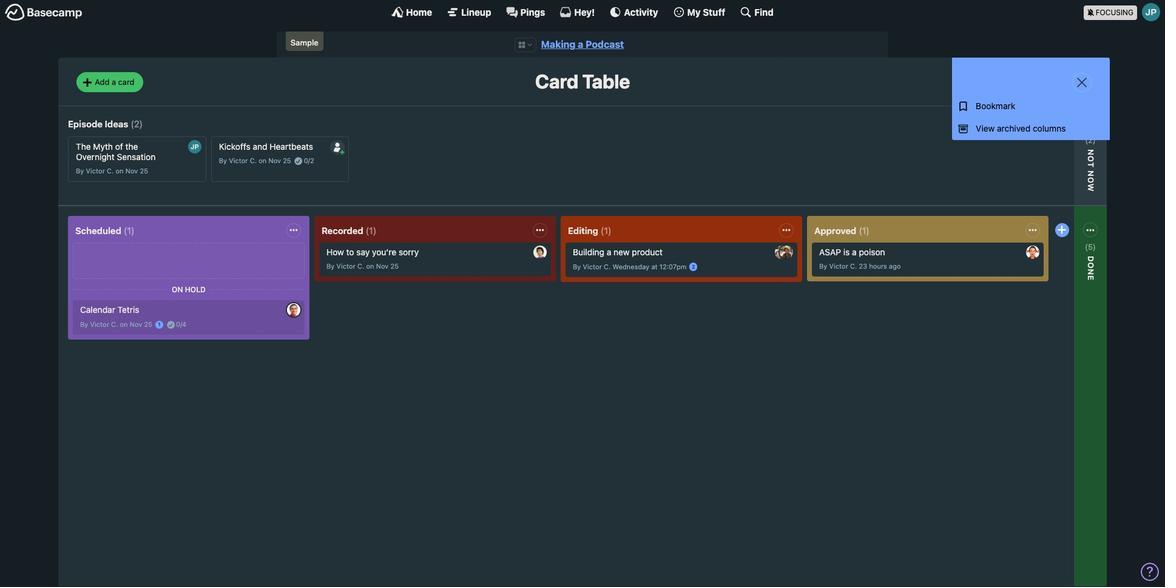 Task type: locate. For each thing, give the bounding box(es) containing it.
(1) for recorded (1)
[[366, 225, 377, 236]]

by down how
[[327, 262, 335, 270]]

1 vertical spatial n
[[1086, 269, 1096, 276]]

a for add
[[112, 77, 116, 87]]

c. down overnight
[[107, 167, 114, 175]]

on
[[172, 285, 183, 294]]

victor down 'to' on the left of the page
[[337, 262, 356, 270]]

1 o from the top
[[1086, 156, 1096, 162]]

0/2
[[304, 157, 314, 165]]

by down the calendar
[[80, 321, 88, 328]]

making a podcast
[[541, 39, 624, 50]]

episode ideas link
[[68, 118, 128, 129]]

my stuff button
[[673, 6, 726, 18]]

a right 'add'
[[112, 77, 116, 87]]

say
[[356, 247, 370, 258]]

of
[[115, 142, 123, 152]]

1 horizontal spatial nicole katz image
[[1028, 115, 1045, 132]]

card table
[[535, 70, 630, 93]]

jared davis image
[[534, 246, 547, 259]]

victor down overnight
[[86, 167, 105, 175]]

on
[[259, 157, 267, 165], [116, 167, 124, 175], [366, 262, 374, 270], [120, 321, 128, 328]]

on inside how to say you're sorry by victor c. on nov 25
[[366, 262, 374, 270]]

calendar tetris
[[80, 305, 139, 315]]

hey!
[[574, 6, 595, 17]]

2 o from the top
[[1086, 177, 1096, 184]]

d o n e
[[1086, 256, 1096, 281]]

d
[[1086, 256, 1096, 262]]

a inside add a card link
[[112, 77, 116, 87]]

o up w
[[1086, 156, 1096, 162]]

home
[[406, 6, 432, 17]]

by down overnight
[[76, 167, 84, 175]]

o for (2)
[[1086, 156, 1096, 162]]

on down say
[[366, 262, 374, 270]]

by inside the myth of the overnight sensation by victor c. on nov 25
[[76, 167, 84, 175]]

o
[[1086, 156, 1096, 162], [1086, 177, 1096, 184], [1086, 262, 1096, 269]]

approved (1)
[[815, 225, 870, 236]]

2
[[692, 264, 695, 270]]

(1) for scheduled (1)
[[124, 225, 135, 236]]

25 left 1
[[144, 321, 152, 328]]

recorded (1)
[[322, 225, 377, 236]]

o down t
[[1086, 177, 1096, 184]]

product
[[632, 247, 663, 258]]

and
[[253, 142, 267, 152]]

nov
[[268, 157, 281, 165], [125, 167, 138, 175], [376, 262, 389, 270], [130, 321, 142, 328]]

annie bryan image
[[1026, 246, 1040, 259]]

by down asap
[[819, 262, 827, 270]]

sensation
[[117, 152, 156, 162]]

main element
[[0, 0, 1165, 24]]

by victor c. on nov 25
[[219, 157, 291, 165]]

asap
[[819, 247, 841, 258]]

james peterson image right focusing
[[1142, 3, 1160, 21]]

on down sensation
[[116, 167, 124, 175]]

heartbeats
[[270, 142, 313, 152]]

editing
[[568, 225, 598, 236]]

(2)
[[131, 118, 143, 129], [1085, 135, 1096, 145]]

1 horizontal spatial james peterson image
[[1142, 3, 1160, 21]]

25 down you're at the top of page
[[391, 262, 399, 270]]

a inside building a new product by victor c. wednesday at 12:07pm 2
[[607, 247, 611, 258]]

1 vertical spatial nicole katz image
[[780, 246, 793, 259]]

on nov 25 element down kickoffs and heartbeats
[[259, 157, 291, 165]]

n
[[1086, 149, 1096, 156]]

episode ideas (2)
[[68, 118, 143, 129]]

(1)
[[124, 225, 135, 236], [366, 225, 377, 236], [601, 225, 612, 236], [859, 225, 870, 236]]

poison
[[859, 247, 885, 258]]

n
[[1086, 171, 1096, 177], [1086, 269, 1096, 276]]

(1) for editing (1)
[[601, 225, 612, 236]]

0 horizontal spatial james peterson image
[[188, 140, 201, 154]]

by victor c. on nov 25 1
[[80, 321, 160, 328]]

a right the making
[[578, 39, 583, 50]]

1 vertical spatial o
[[1086, 177, 1096, 184]]

calendar
[[80, 305, 115, 315]]

breadcrumb element
[[277, 32, 889, 58]]

c. down say
[[358, 262, 364, 270]]

c. left the 23
[[850, 262, 857, 270]]

n o t n o w
[[1086, 149, 1096, 192]]

by
[[219, 157, 227, 165], [76, 167, 84, 175], [327, 262, 335, 270], [819, 262, 827, 270], [573, 263, 581, 271], [80, 321, 88, 328]]

victor down building
[[583, 263, 602, 271]]

(1) up say
[[366, 225, 377, 236]]

a inside the 'asap is a poison by victor c. 23 hours ago'
[[852, 247, 857, 258]]

a inside "breadcrumb" element
[[578, 39, 583, 50]]

(1) right 'editing' at the top of the page
[[601, 225, 612, 236]]

c. down calendar tetris at bottom left
[[111, 321, 118, 328]]

25
[[283, 157, 291, 165], [140, 167, 148, 175], [391, 262, 399, 270], [144, 321, 152, 328]]

sample
[[291, 38, 319, 47]]

0 vertical spatial (2)
[[131, 118, 143, 129]]

on nov 25 element down you're at the top of page
[[366, 262, 399, 270]]

episode
[[68, 118, 103, 129]]

by inside building a new product by victor c. wednesday at 12:07pm 2
[[573, 263, 581, 271]]

building
[[573, 247, 604, 258]]

a
[[578, 39, 583, 50], [112, 77, 116, 87], [607, 247, 611, 258], [852, 247, 857, 258]]

1 (1) from the left
[[124, 225, 135, 236]]

asap is a poison by victor c. 23 hours ago
[[819, 247, 901, 270]]

how
[[327, 247, 344, 258]]

victor
[[229, 157, 248, 165], [86, 167, 105, 175], [337, 262, 356, 270], [829, 262, 848, 270], [583, 263, 602, 271], [90, 321, 109, 328]]

the
[[125, 142, 138, 152]]

hey! button
[[560, 6, 595, 18]]

home link
[[392, 6, 432, 18]]

0 horizontal spatial (2)
[[131, 118, 143, 129]]

building a new product by victor c. wednesday at 12:07pm 2
[[573, 247, 695, 271]]

3 o from the top
[[1086, 262, 1096, 269]]

sample element
[[286, 32, 323, 51]]

card
[[118, 77, 134, 87]]

columns
[[1033, 123, 1066, 134]]

hours
[[869, 262, 887, 270]]

on nov 25 element
[[259, 157, 291, 165], [116, 167, 148, 175], [366, 262, 399, 270], [120, 321, 152, 328]]

23
[[859, 262, 867, 270]]

wednesday
[[613, 263, 650, 271]]

0 vertical spatial o
[[1086, 156, 1096, 162]]

a for making
[[578, 39, 583, 50]]

4 (1) from the left
[[859, 225, 870, 236]]

(1) right scheduled link at top left
[[124, 225, 135, 236]]

approved link
[[815, 225, 857, 236]]

james peterson image
[[1142, 3, 1160, 21], [188, 140, 201, 154]]

c. down building
[[604, 263, 611, 271]]

1 vertical spatial james peterson image
[[188, 140, 201, 154]]

(2) up the n
[[1085, 135, 1096, 145]]

0 vertical spatial n
[[1086, 171, 1096, 177]]

a right is
[[852, 247, 857, 258]]

find
[[755, 6, 774, 17]]

2 vertical spatial o
[[1086, 262, 1096, 269]]

bookmark link
[[952, 96, 1110, 118]]

o for (5)
[[1086, 262, 1096, 269]]

(1) for approved (1)
[[859, 225, 870, 236]]

c. down and at the top left
[[250, 157, 257, 165]]

2 (1) from the left
[[366, 225, 377, 236]]

activity
[[624, 6, 658, 17]]

victor down is
[[829, 262, 848, 270]]

focusing button
[[1084, 0, 1165, 24]]

3 (1) from the left
[[601, 225, 612, 236]]

(2) right 'ideas'
[[131, 118, 143, 129]]

by down building
[[573, 263, 581, 271]]

None submit
[[330, 140, 345, 155], [1010, 155, 1095, 170], [1010, 262, 1095, 277], [330, 140, 345, 155], [1010, 155, 1095, 170], [1010, 262, 1095, 277]]

25 down sensation
[[140, 167, 148, 175]]

25 down heartbeats
[[283, 157, 291, 165]]

switch accounts image
[[5, 3, 83, 22]]

scheduled
[[75, 225, 121, 236]]

n down d
[[1086, 269, 1096, 276]]

nov down you're at the top of page
[[376, 262, 389, 270]]

n down t
[[1086, 171, 1096, 177]]

nov down sensation
[[125, 167, 138, 175]]

hold
[[185, 285, 206, 294]]

editing (1)
[[568, 225, 612, 236]]

a left new
[[607, 247, 611, 258]]

victor down kickoffs
[[229, 157, 248, 165]]

view archived columns
[[976, 123, 1066, 134]]

(1) up poison
[[859, 225, 870, 236]]

o up e
[[1086, 262, 1096, 269]]

making a podcast link
[[541, 39, 624, 50]]

nicole katz image
[[1028, 115, 1045, 132], [780, 246, 793, 259]]

1 vertical spatial (2)
[[1085, 135, 1096, 145]]

0 vertical spatial james peterson image
[[1142, 3, 1160, 21]]

scheduled link
[[75, 225, 121, 236]]

approved
[[815, 225, 857, 236]]

james peterson image left kickoffs
[[188, 140, 201, 154]]

0 horizontal spatial nicole katz image
[[780, 246, 793, 259]]

c. inside the myth of the overnight sensation by victor c. on nov 25
[[107, 167, 114, 175]]



Task type: vqa. For each thing, say whether or not it's contained in the screenshot.
My Stuff
yes



Task type: describe. For each thing, give the bounding box(es) containing it.
making
[[541, 39, 576, 50]]

view
[[976, 123, 995, 134]]

ago
[[889, 262, 901, 270]]

stuff
[[703, 6, 726, 17]]

25 inside the myth of the overnight sensation by victor c. on nov 25
[[140, 167, 148, 175]]

my
[[687, 6, 701, 17]]

card
[[535, 70, 578, 93]]

pings button
[[506, 6, 545, 18]]

victor inside how to say you're sorry by victor c. on nov 25
[[337, 262, 356, 270]]

c. inside building a new product by victor c. wednesday at 12:07pm 2
[[604, 263, 611, 271]]

kickoffs
[[219, 142, 250, 152]]

nov down tetris
[[130, 321, 142, 328]]

on hold
[[172, 285, 206, 294]]

c. inside the 'asap is a poison by victor c. 23 hours ago'
[[850, 262, 857, 270]]

josh fiske image
[[1011, 115, 1028, 132]]

on nov 25 element down sensation
[[116, 167, 148, 175]]

table
[[582, 70, 630, 93]]

on nov 25 element down tetris
[[120, 321, 152, 328]]

jennifer young image
[[775, 246, 788, 259]]

my stuff
[[687, 6, 726, 17]]

scheduled (1)
[[75, 225, 135, 236]]

by down kickoffs
[[219, 157, 227, 165]]

victor down the calendar
[[90, 321, 109, 328]]

1 n from the top
[[1086, 171, 1096, 177]]

wednesday at 12:07pm element
[[613, 263, 687, 271]]

add a card link
[[76, 72, 143, 92]]

overnight
[[76, 152, 115, 162]]

recorded
[[322, 225, 363, 236]]

w
[[1086, 184, 1096, 192]]

on down and at the top left
[[259, 157, 267, 165]]

how to say you're sorry by victor c. on nov 25
[[327, 247, 419, 270]]

steve marsh image
[[287, 304, 300, 317]]

you're
[[372, 247, 396, 258]]

activity link
[[610, 6, 658, 18]]

by inside the 'asap is a poison by victor c. 23 hours ago'
[[819, 262, 827, 270]]

sorry
[[399, 247, 419, 258]]

tetris
[[118, 305, 139, 315]]

editing link
[[568, 225, 598, 236]]

myth
[[93, 142, 113, 152]]

victor inside building a new product by victor c. wednesday at 12:07pm 2
[[583, 263, 602, 271]]

bookmark
[[976, 101, 1016, 111]]

nov inside how to say you're sorry by victor c. on nov 25
[[376, 262, 389, 270]]

on inside the myth of the overnight sensation by victor c. on nov 25
[[116, 167, 124, 175]]

2 n from the top
[[1086, 269, 1096, 276]]

at
[[651, 263, 658, 271]]

victor inside the myth of the overnight sensation by victor c. on nov 25
[[86, 167, 105, 175]]

23 hours ago element
[[859, 262, 901, 270]]

0/4
[[176, 321, 186, 328]]

kickoffs and heartbeats
[[219, 142, 313, 152]]

the
[[76, 142, 91, 152]]

archived
[[997, 123, 1031, 134]]

by inside how to say you're sorry by victor c. on nov 25
[[327, 262, 335, 270]]

add
[[95, 77, 109, 87]]

view archived columns link
[[952, 118, 1110, 140]]

focusing
[[1096, 8, 1134, 17]]

(5)
[[1085, 242, 1096, 252]]

add a card
[[95, 77, 134, 87]]

recorded link
[[322, 225, 363, 236]]

to
[[346, 247, 354, 258]]

0 vertical spatial nicole katz image
[[1028, 115, 1045, 132]]

ideas
[[105, 118, 128, 129]]

12:07pm
[[660, 263, 687, 271]]

c. inside how to say you're sorry by victor c. on nov 25
[[358, 262, 364, 270]]

e
[[1086, 276, 1096, 281]]

is
[[844, 247, 850, 258]]

lineup link
[[447, 6, 491, 18]]

podcast
[[586, 39, 624, 50]]

a for building
[[607, 247, 611, 258]]

nov inside the myth of the overnight sensation by victor c. on nov 25
[[125, 167, 138, 175]]

the myth of the overnight sensation by victor c. on nov 25
[[76, 142, 156, 175]]

1 horizontal spatial (2)
[[1085, 135, 1096, 145]]

james peterson image inside the focusing popup button
[[1142, 3, 1160, 21]]

nov down kickoffs and heartbeats
[[268, 157, 281, 165]]

new
[[614, 247, 630, 258]]

find button
[[740, 6, 774, 18]]

t
[[1086, 162, 1096, 168]]

watching:
[[955, 118, 991, 127]]

pings
[[520, 6, 545, 17]]

on down tetris
[[120, 321, 128, 328]]

1
[[158, 322, 160, 328]]

victor cooper image
[[994, 115, 1011, 132]]

25 inside how to say you're sorry by victor c. on nov 25
[[391, 262, 399, 270]]

lineup
[[461, 6, 491, 17]]

victor inside the 'asap is a poison by victor c. 23 hours ago'
[[829, 262, 848, 270]]



